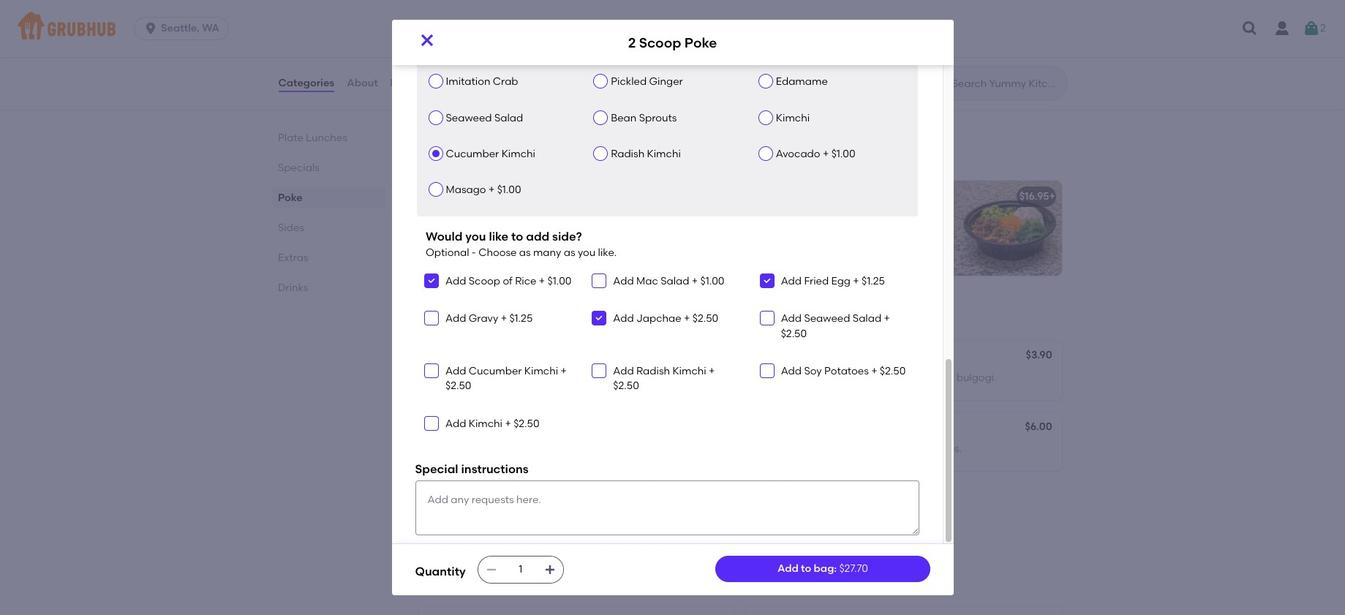 Task type: describe. For each thing, give the bounding box(es) containing it.
dumplings
[[828, 371, 880, 384]]

poke add sides for an additional charge.
[[415, 131, 564, 162]]

kimchi up instructions
[[469, 417, 503, 430]]

$6.00
[[1025, 420, 1052, 433]]

poke up "carrots,"
[[685, 34, 717, 51]]

with up search icon on the right
[[930, 57, 951, 69]]

salad for add mac salad
[[661, 275, 689, 288]]

1 horizontal spatial rice
[[515, 275, 537, 288]]

1.
[[524, 47, 531, 59]]

of inside fried rice with your choice of protein and peas, carrots, and onions.
[[558, 57, 568, 69]]

kimchi inside 'add radish kimchi + $2.50'
[[673, 365, 706, 377]]

1 vertical spatial rice
[[558, 371, 577, 384]]

- inside choose a third topping required - choose 1.
[[477, 47, 481, 59]]

0 vertical spatial sides
[[278, 222, 304, 234]]

masago
[[446, 184, 486, 196]]

svg image right the input item quantity number field
[[544, 564, 556, 576]]

svg image inside seattle, wa button
[[143, 21, 158, 36]]

poke for scoop
[[867, 211, 891, 224]]

add gravy + $1.25
[[445, 313, 533, 325]]

$12.00
[[1021, 34, 1052, 47]]

add for add fried egg
[[781, 275, 802, 288]]

your for comes with 2 scoops of poke of your choice.
[[585, 211, 607, 224]]

1 scoop poke image
[[952, 181, 1062, 276]]

scoop inside button
[[451, 422, 483, 434]]

comes for comes with 1 scoop of poke of your choice.
[[755, 211, 790, 224]]

add for add soy potatoes
[[781, 365, 802, 377]]

bean sprouts
[[611, 112, 677, 124]]

carrots,
[[660, 57, 698, 69]]

comes with 2 scoops of poke of your choice.
[[427, 211, 607, 238]]

grilled
[[427, 371, 459, 384]]

avocado + $1.00
[[776, 148, 855, 160]]

la
[[764, 57, 774, 69]]

svg image for add cucumber kimchi + $2.50
[[427, 366, 436, 375]]

sprouts
[[639, 112, 677, 124]]

cucumber inside 'add cucumber kimchi + $2.50'
[[469, 365, 522, 377]]

scoop up gravy
[[469, 275, 500, 288]]

add radish kimchi + $2.50
[[613, 365, 715, 392]]

1 horizontal spatial $1.25
[[862, 275, 885, 288]]

add for add gravy
[[445, 313, 466, 325]]

side
[[427, 422, 449, 434]]

specials
[[278, 162, 319, 174]]

$2.50 for add cucumber kimchi + $2.50
[[445, 380, 471, 392]]

choice. for comes with 1 scoop of poke of your choice.
[[755, 226, 791, 238]]

musubi
[[459, 351, 495, 363]]

1 horizontal spatial you
[[578, 246, 596, 259]]

poke down an at the left
[[470, 190, 494, 203]]

2 as from the left
[[564, 246, 575, 259]]

a
[[755, 57, 762, 69]]

egg
[[918, 443, 937, 455]]

about
[[347, 77, 378, 89]]

poke down specials at top
[[278, 192, 302, 204]]

mac
[[636, 275, 658, 288]]

1 vertical spatial and
[[427, 71, 447, 84]]

cucumber kimchi
[[446, 148, 535, 160]]

third
[[487, 30, 514, 44]]

mandu
[[795, 351, 830, 363]]

an
[[472, 151, 483, 162]]

ginger
[[649, 76, 683, 88]]

side?
[[552, 230, 582, 244]]

1 vertical spatial choose
[[484, 47, 522, 59]]

protein
[[571, 57, 606, 69]]

lunches
[[306, 132, 347, 144]]

grilled spam on seasoned rice wrapped in nori.
[[427, 371, 659, 384]]

$15.50
[[690, 34, 721, 47]]

a la carte 6 pieces shrimp tempura with tempura sauce.
[[755, 57, 1032, 69]]

bulgogi
[[755, 351, 793, 363]]

svg image for add radish kimchi + $2.50
[[595, 366, 604, 375]]

0 horizontal spatial seaweed
[[446, 112, 492, 124]]

scoop down sides
[[435, 190, 467, 203]]

with inside the comes with 2 scoops of poke of your choice.
[[465, 211, 485, 224]]

to inside would you like to add side? optional - choose as many as you like.
[[511, 230, 523, 244]]

add for add japchae
[[613, 313, 634, 325]]

shrimp
[[848, 57, 882, 69]]

1 vertical spatial to
[[801, 562, 811, 575]]

bulgogi.
[[957, 371, 997, 384]]

svg image for add soy potatoes + $2.50
[[763, 366, 771, 375]]

4 pieces. fried dumplings filled with beef bulgogi.
[[755, 371, 997, 384]]

spam
[[462, 371, 490, 384]]

plate
[[278, 132, 303, 144]]

choice. for comes with 2 scoops of poke of your choice.
[[427, 226, 463, 238]]

2 inside the comes with 2 scoops of poke of your choice.
[[488, 211, 494, 224]]

spam
[[427, 351, 456, 363]]

plate lunches
[[278, 132, 347, 144]]

radish kimchi
[[611, 148, 681, 160]]

$2.50 for add seaweed salad + $2.50
[[781, 328, 807, 340]]

spam musubi
[[427, 351, 495, 363]]

would you like to add side? optional - choose as many as you like.
[[426, 230, 617, 259]]

wa
[[202, 22, 219, 34]]

pickled
[[611, 76, 647, 88]]

choice
[[522, 57, 556, 69]]

charge.
[[531, 151, 564, 162]]

add for add seaweed salad
[[781, 313, 802, 325]]

1 as from the left
[[519, 246, 531, 259]]

sauce.
[[999, 57, 1032, 69]]

gravy
[[469, 313, 498, 325]]

nori.
[[638, 371, 659, 384]]

poke inside button
[[486, 422, 510, 434]]

radish inside 'add radish kimchi + $2.50'
[[636, 365, 670, 377]]

0 vertical spatial radish
[[611, 148, 645, 160]]

soy
[[804, 365, 822, 377]]

filled
[[882, 371, 906, 384]]

imitation crab
[[446, 76, 518, 88]]

like.
[[598, 246, 617, 259]]

a
[[477, 30, 484, 44]]

pork
[[835, 443, 857, 455]]

fried left egg
[[804, 275, 829, 288]]

gyoza button
[[418, 484, 734, 543]]

fried rice with your choice of protein and peas, carrots, and onions.
[[427, 57, 698, 84]]

poke for scoops
[[546, 211, 570, 224]]

2 pieces of fried pork and veggie egg rolls.
[[755, 443, 962, 455]]

0 vertical spatial cucumber
[[446, 148, 499, 160]]

many
[[533, 246, 561, 259]]

search icon image
[[929, 75, 946, 92]]

wrapped
[[579, 371, 624, 384]]

seaweed salad
[[446, 112, 523, 124]]

svg image for add fried egg + $1.25
[[763, 277, 771, 285]]

categories button
[[278, 57, 335, 110]]

0 vertical spatial choose
[[430, 30, 474, 44]]

$1.00 up 'add japchae + $2.50'
[[700, 275, 724, 288]]

for
[[459, 151, 470, 162]]

potatoes
[[824, 365, 869, 377]]

optional
[[426, 246, 469, 259]]

add cucumber kimchi + $2.50
[[445, 365, 567, 392]]

would
[[426, 230, 463, 244]]

fried down mandu
[[800, 371, 825, 384]]

svg image left 2 button
[[1241, 20, 1259, 37]]

fried
[[810, 443, 832, 455]]

1 horizontal spatial sides
[[415, 307, 457, 325]]

fried inside fried rice with your choice of protein and peas, carrots, and onions.
[[427, 57, 452, 69]]

$16.95 +
[[1019, 190, 1055, 203]]

seattle,
[[161, 22, 200, 34]]



Task type: locate. For each thing, give the bounding box(es) containing it.
2 scoop poke up "carrots,"
[[628, 34, 717, 51]]

poke
[[685, 34, 717, 51], [415, 131, 453, 149], [470, 190, 494, 203], [278, 192, 302, 204], [486, 422, 510, 434]]

- inside would you like to add side? optional - choose as many as you like.
[[472, 246, 476, 259]]

2 horizontal spatial your
[[906, 211, 928, 224]]

avocado
[[776, 148, 820, 160]]

1 poke from the left
[[546, 211, 570, 224]]

bag:
[[814, 562, 837, 575]]

+ inside 'add radish kimchi + $2.50'
[[709, 365, 715, 377]]

1 horizontal spatial extras
[[415, 573, 464, 591]]

add for add kimchi
[[445, 417, 466, 430]]

2 scoop poke image
[[624, 181, 734, 276]]

1 vertical spatial pieces
[[763, 443, 795, 455]]

$2.50 inside 'add radish kimchi + $2.50'
[[613, 380, 639, 392]]

1 horizontal spatial salad
[[661, 275, 689, 288]]

add down "grilled"
[[445, 417, 466, 430]]

add for add scoop of rice
[[445, 275, 466, 288]]

add down bulgogi mandu
[[781, 365, 802, 377]]

carte
[[776, 57, 803, 69]]

add left nori.
[[613, 365, 634, 377]]

add down spam musubi
[[445, 365, 466, 377]]

svg image
[[1241, 20, 1259, 37], [143, 21, 158, 36], [427, 277, 436, 285], [595, 277, 604, 285], [763, 277, 771, 285], [595, 314, 604, 323], [427, 366, 436, 375], [595, 366, 604, 375], [763, 366, 771, 375], [427, 419, 436, 428], [544, 564, 556, 576]]

svg image for add scoop of rice + $1.00
[[427, 277, 436, 285]]

2 tempura from the left
[[954, 57, 997, 69]]

0 horizontal spatial you
[[465, 230, 486, 244]]

0 horizontal spatial $1.25
[[509, 313, 533, 325]]

svg image right 4
[[763, 366, 771, 375]]

0 horizontal spatial extras
[[278, 252, 308, 264]]

$1.25 right egg
[[862, 275, 885, 288]]

svg image for 2 scoop poke
[[418, 31, 436, 49]]

svg image for add kimchi + $2.50
[[427, 419, 436, 428]]

seaweed down add fried egg + $1.25
[[804, 313, 850, 325]]

kimchi right nori.
[[673, 365, 706, 377]]

poke up instructions
[[486, 422, 510, 434]]

$27.70
[[839, 562, 868, 575]]

tempura right shrimp
[[885, 57, 928, 69]]

add soy potatoes + $2.50
[[781, 365, 906, 377]]

fried left third
[[461, 36, 486, 48]]

seasoned
[[507, 371, 556, 384]]

you left like
[[465, 230, 486, 244]]

1 horizontal spatial as
[[564, 246, 575, 259]]

1 vertical spatial seaweed
[[804, 313, 850, 325]]

svg image left add fried egg + $1.25
[[763, 277, 771, 285]]

additional
[[485, 151, 529, 162]]

0 horizontal spatial your
[[498, 57, 520, 69]]

add
[[526, 230, 550, 244]]

2 poke from the left
[[867, 211, 891, 224]]

masago + $1.00
[[446, 184, 521, 196]]

0 vertical spatial rice
[[454, 57, 473, 69]]

required
[[430, 47, 475, 59]]

you
[[465, 230, 486, 244], [578, 246, 596, 259]]

0 vertical spatial extras
[[278, 252, 308, 264]]

salad right mac
[[661, 275, 689, 288]]

japchae
[[636, 313, 681, 325]]

peas,
[[631, 57, 658, 69]]

topping
[[517, 30, 563, 44]]

svg image inside 2 button
[[1303, 20, 1320, 37]]

$2.50 for add radish kimchi + $2.50
[[613, 380, 639, 392]]

Special instructions text field
[[415, 481, 919, 535]]

1 horizontal spatial comes
[[755, 211, 790, 224]]

+ inside the add seaweed salad + $2.50
[[884, 313, 890, 325]]

2 choice. from the left
[[755, 226, 791, 238]]

add japchae + $2.50
[[613, 313, 718, 325]]

add for add cucumber kimchi
[[445, 365, 466, 377]]

svg image for add gravy
[[427, 314, 436, 323]]

kimchi right on
[[524, 365, 558, 377]]

2 scoop poke
[[628, 34, 717, 51], [427, 190, 494, 203]]

scoops
[[496, 211, 531, 224]]

rice down many
[[515, 275, 537, 288]]

1 vertical spatial -
[[472, 246, 476, 259]]

choose down third
[[484, 47, 522, 59]]

comes inside comes with 1 scoop of poke of your choice.
[[755, 211, 790, 224]]

choose inside would you like to add side? optional - choose as many as you like.
[[479, 246, 517, 259]]

poke
[[546, 211, 570, 224], [867, 211, 891, 224]]

with
[[475, 57, 496, 69], [930, 57, 951, 69], [465, 211, 485, 224], [792, 211, 813, 224], [908, 371, 929, 384]]

fried
[[461, 36, 486, 48], [427, 57, 452, 69], [804, 275, 829, 288], [800, 371, 825, 384]]

1 horizontal spatial your
[[585, 211, 607, 224]]

2 scoop poke down for
[[427, 190, 494, 203]]

and
[[608, 57, 628, 69], [427, 71, 447, 84], [860, 443, 879, 455]]

tempura
[[885, 57, 928, 69], [954, 57, 997, 69]]

Input item quantity number field
[[505, 557, 537, 583]]

seattle, wa button
[[134, 17, 235, 40]]

poke right scoop at right
[[867, 211, 891, 224]]

0 horizontal spatial as
[[519, 246, 531, 259]]

0 vertical spatial pieces
[[813, 57, 846, 69]]

your inside comes with 1 scoop of poke of your choice.
[[906, 211, 928, 224]]

you left the like.
[[578, 246, 596, 259]]

your
[[498, 57, 520, 69], [585, 211, 607, 224], [906, 211, 928, 224]]

svg image down the like.
[[595, 277, 604, 285]]

quantity
[[415, 565, 466, 579]]

1 vertical spatial 2 scoop poke
[[427, 190, 494, 203]]

1 horizontal spatial to
[[801, 562, 811, 575]]

special instructions
[[415, 462, 529, 476]]

0 vertical spatial seaweed
[[446, 112, 492, 124]]

and right the pork
[[860, 443, 879, 455]]

choice. inside comes with 1 scoop of poke of your choice.
[[755, 226, 791, 238]]

comes with 1 scoop of poke of your choice.
[[755, 211, 928, 238]]

rice inside fried rice with your choice of protein and peas, carrots, and onions.
[[454, 57, 473, 69]]

salad inside the add seaweed salad + $2.50
[[853, 313, 882, 325]]

choose up required
[[430, 30, 474, 44]]

rice left wrapped
[[558, 371, 577, 384]]

add fried egg + $1.25
[[781, 275, 885, 288]]

1 tempura from the left
[[885, 57, 928, 69]]

add for add mac salad
[[613, 275, 634, 288]]

2 inside button
[[1320, 22, 1326, 34]]

1 horizontal spatial 2 scoop poke
[[628, 34, 717, 51]]

$1.25 right gravy
[[509, 313, 533, 325]]

2
[[1320, 22, 1326, 34], [628, 34, 636, 51], [427, 190, 433, 203], [488, 211, 494, 224], [755, 443, 760, 455]]

$2.50 inside the add seaweed salad + $2.50
[[781, 328, 807, 340]]

with inside comes with 1 scoop of poke of your choice.
[[792, 211, 813, 224]]

add kimchi + $2.50
[[445, 417, 539, 430]]

salad down add fried egg + $1.25
[[853, 313, 882, 325]]

reviews
[[390, 77, 431, 89]]

tempura up search yummy kitchen search box
[[954, 57, 997, 69]]

about button
[[346, 57, 379, 110]]

0 horizontal spatial 2 scoop poke
[[427, 190, 494, 203]]

cucumber
[[446, 148, 499, 160], [469, 365, 522, 377]]

2 vertical spatial choose
[[479, 246, 517, 259]]

salad up poke add sides for an additional charge. at the left top of page
[[494, 112, 523, 124]]

poke up sides
[[415, 131, 453, 149]]

2 vertical spatial salad
[[853, 313, 882, 325]]

2 horizontal spatial and
[[860, 443, 879, 455]]

1 horizontal spatial poke
[[867, 211, 891, 224]]

add inside 'add radish kimchi + $2.50'
[[613, 365, 634, 377]]

1 vertical spatial rice
[[515, 275, 537, 288]]

svg image
[[1303, 20, 1320, 37], [418, 31, 436, 49], [427, 314, 436, 323], [763, 314, 771, 323], [485, 564, 497, 576]]

$1.00
[[831, 148, 855, 160], [497, 184, 521, 196], [548, 275, 572, 288], [700, 275, 724, 288]]

your for comes with 1 scoop of poke of your choice.
[[906, 211, 928, 224]]

0 horizontal spatial rice
[[489, 36, 511, 48]]

1 horizontal spatial -
[[477, 47, 481, 59]]

kimchi up the avocado
[[776, 112, 810, 124]]

add inside 'add cucumber kimchi + $2.50'
[[445, 365, 466, 377]]

comes left 1
[[755, 211, 790, 224]]

add left japchae in the bottom of the page
[[613, 313, 634, 325]]

imitation
[[446, 76, 490, 88]]

svg image down optional on the left of the page
[[427, 277, 436, 285]]

seaweed inside the add seaweed salad + $2.50
[[804, 313, 850, 325]]

add inside the add seaweed salad + $2.50
[[781, 313, 802, 325]]

svg image for 2
[[1303, 20, 1320, 37]]

choice. inside the comes with 2 scoops of poke of your choice.
[[427, 226, 463, 238]]

6
[[805, 57, 811, 69]]

0 horizontal spatial salad
[[494, 112, 523, 124]]

sides up spam
[[415, 307, 457, 325]]

- down a
[[477, 47, 481, 59]]

$1.00 up scoops
[[497, 184, 521, 196]]

fried down house
[[427, 57, 452, 69]]

comes inside the comes with 2 scoops of poke of your choice.
[[427, 211, 462, 224]]

house
[[427, 36, 458, 48]]

svg image for add japchae + $2.50
[[595, 314, 604, 323]]

2 horizontal spatial salad
[[853, 313, 882, 325]]

add for add radish kimchi
[[613, 365, 634, 377]]

seaweed
[[446, 112, 492, 124], [804, 313, 850, 325]]

1 vertical spatial radish
[[636, 365, 670, 377]]

reviews button
[[390, 57, 432, 110]]

add left egg
[[781, 275, 802, 288]]

scoop
[[822, 211, 852, 224]]

radish right in at the left bottom
[[636, 365, 670, 377]]

in
[[626, 371, 635, 384]]

seattle, wa
[[161, 22, 219, 34]]

salad
[[494, 112, 523, 124], [661, 275, 689, 288], [853, 313, 882, 325]]

poke inside poke add sides for an additional charge.
[[415, 131, 453, 149]]

1 choice. from the left
[[427, 226, 463, 238]]

radish down the bean at the top of page
[[611, 148, 645, 160]]

korean fried chicken special image
[[952, 0, 1062, 14]]

svg image left seattle,
[[143, 21, 158, 36]]

comes for comes with 2 scoops of poke of your choice.
[[427, 211, 462, 224]]

scoop right side
[[451, 422, 483, 434]]

and down required
[[427, 71, 447, 84]]

add
[[415, 151, 433, 162], [445, 275, 466, 288], [613, 275, 634, 288], [781, 275, 802, 288], [445, 313, 466, 325], [613, 313, 634, 325], [781, 313, 802, 325], [445, 365, 466, 377], [613, 365, 634, 377], [781, 365, 802, 377], [445, 417, 466, 430], [777, 562, 799, 575]]

1 vertical spatial $1.25
[[509, 313, 533, 325]]

rice up onions.
[[454, 57, 473, 69]]

with down 'masago + $1.00'
[[465, 211, 485, 224]]

svg image left in at the left bottom
[[595, 366, 604, 375]]

0 vertical spatial to
[[511, 230, 523, 244]]

your inside the comes with 2 scoops of poke of your choice.
[[585, 211, 607, 224]]

radish
[[611, 148, 645, 160], [636, 365, 670, 377]]

sides
[[435, 151, 456, 162]]

as down "side?"
[[564, 246, 575, 259]]

1 horizontal spatial pieces
[[813, 57, 846, 69]]

kimchi right an at the left
[[502, 148, 535, 160]]

rice
[[454, 57, 473, 69], [558, 371, 577, 384]]

0 vertical spatial rice
[[489, 36, 511, 48]]

drinks
[[278, 282, 308, 294]]

add seaweed salad + $2.50
[[781, 313, 890, 340]]

with left 1
[[792, 211, 813, 224]]

as down add
[[519, 246, 531, 259]]

kimchi down sprouts
[[647, 148, 681, 160]]

choice.
[[427, 226, 463, 238], [755, 226, 791, 238]]

kimchi inside 'add cucumber kimchi + $2.50'
[[524, 365, 558, 377]]

poke inside comes with 1 scoop of poke of your choice.
[[867, 211, 891, 224]]

sides up drinks
[[278, 222, 304, 234]]

1 horizontal spatial and
[[608, 57, 628, 69]]

add left sides
[[415, 151, 433, 162]]

0 horizontal spatial pieces
[[763, 443, 795, 455]]

add left mac
[[613, 275, 634, 288]]

add left bag:
[[777, 562, 799, 575]]

2 button
[[1303, 15, 1326, 42]]

to right like
[[511, 230, 523, 244]]

bean
[[611, 112, 637, 124]]

svg image up wrapped
[[595, 314, 604, 323]]

0 horizontal spatial tempura
[[885, 57, 928, 69]]

choose down like
[[479, 246, 517, 259]]

svg image down spam
[[427, 366, 436, 375]]

sides
[[278, 222, 304, 234], [415, 307, 457, 325]]

0 horizontal spatial -
[[472, 246, 476, 259]]

0 horizontal spatial choice.
[[427, 226, 463, 238]]

add inside poke add sides for an additional charge.
[[415, 151, 433, 162]]

salad for add seaweed salad
[[853, 313, 882, 325]]

to left bag:
[[801, 562, 811, 575]]

1 horizontal spatial choice.
[[755, 226, 791, 238]]

0 vertical spatial 2 scoop poke
[[628, 34, 717, 51]]

$1.00 down many
[[548, 275, 572, 288]]

1 vertical spatial sides
[[415, 307, 457, 325]]

1
[[816, 211, 819, 224]]

onions.
[[449, 71, 484, 84]]

0 horizontal spatial comes
[[427, 211, 462, 224]]

main navigation navigation
[[0, 0, 1345, 57]]

gyoza
[[427, 493, 459, 506]]

0 horizontal spatial and
[[427, 71, 447, 84]]

seaweed up poke add sides for an additional charge. at the left top of page
[[446, 112, 492, 124]]

add scoop of rice + $1.00
[[445, 275, 572, 288]]

1 horizontal spatial seaweed
[[804, 313, 850, 325]]

rice right a
[[489, 36, 511, 48]]

Search Yummy Kitchen search field
[[951, 77, 1062, 91]]

0 vertical spatial -
[[477, 47, 481, 59]]

+ inside 'add cucumber kimchi + $2.50'
[[561, 365, 567, 377]]

add to bag: $27.70
[[777, 562, 868, 575]]

$1.00 right the avocado
[[831, 148, 855, 160]]

poke up "side?"
[[546, 211, 570, 224]]

pieces left fried
[[763, 443, 795, 455]]

pieces right 6
[[813, 57, 846, 69]]

1 horizontal spatial rice
[[558, 371, 577, 384]]

side scoop poke button
[[418, 412, 734, 471]]

1 vertical spatial extras
[[415, 573, 464, 591]]

categories
[[278, 77, 334, 89]]

comes up would
[[427, 211, 462, 224]]

1 vertical spatial cucumber
[[469, 365, 522, 377]]

$2.50 for add soy potatoes + $2.50
[[880, 365, 906, 377]]

with up imitation crab
[[475, 57, 496, 69]]

svg image for add seaweed salad
[[763, 314, 771, 323]]

2 vertical spatial and
[[860, 443, 879, 455]]

0 horizontal spatial to
[[511, 230, 523, 244]]

veggie
[[882, 443, 915, 455]]

0 horizontal spatial rice
[[454, 57, 473, 69]]

add up bulgogi mandu
[[781, 313, 802, 325]]

0 horizontal spatial poke
[[546, 211, 570, 224]]

rolls.
[[939, 443, 962, 455]]

poke inside the comes with 2 scoops of poke of your choice.
[[546, 211, 570, 224]]

-
[[477, 47, 481, 59], [472, 246, 476, 259]]

scoop up peas, at the left top
[[639, 34, 681, 51]]

$2.50 inside 'add cucumber kimchi + $2.50'
[[445, 380, 471, 392]]

add down optional on the left of the page
[[445, 275, 466, 288]]

1 vertical spatial salad
[[661, 275, 689, 288]]

- right optional on the left of the page
[[472, 246, 476, 259]]

1 vertical spatial you
[[578, 246, 596, 259]]

add mac salad + $1.00
[[613, 275, 724, 288]]

your inside fried rice with your choice of protein and peas, carrots, and onions.
[[498, 57, 520, 69]]

0 horizontal spatial sides
[[278, 222, 304, 234]]

2 comes from the left
[[755, 211, 790, 224]]

1 horizontal spatial tempura
[[954, 57, 997, 69]]

4
[[755, 371, 760, 384]]

svg image for add mac salad + $1.00
[[595, 277, 604, 285]]

side scoop poke
[[427, 422, 510, 434]]

0 vertical spatial salad
[[494, 112, 523, 124]]

0 vertical spatial and
[[608, 57, 628, 69]]

add left gravy
[[445, 313, 466, 325]]

0 vertical spatial $1.25
[[862, 275, 885, 288]]

0 vertical spatial you
[[465, 230, 486, 244]]

svg image up special
[[427, 419, 436, 428]]

1 comes from the left
[[427, 211, 462, 224]]

with inside fried rice with your choice of protein and peas, carrots, and onions.
[[475, 57, 496, 69]]

with left beef
[[908, 371, 929, 384]]

and up 'pickled'
[[608, 57, 628, 69]]



Task type: vqa. For each thing, say whether or not it's contained in the screenshot.
third
yes



